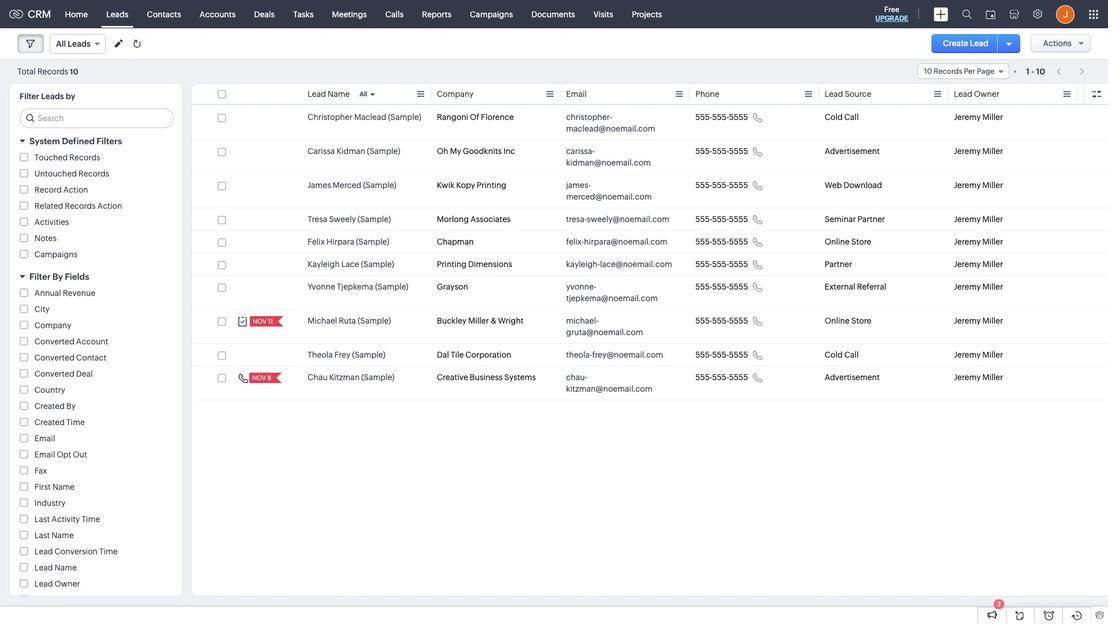 Task type: describe. For each thing, give the bounding box(es) containing it.
5555 for michael- gruta@noemail.com
[[729, 316, 748, 326]]

jeremy for carissa- kidman@noemail.com
[[954, 147, 981, 156]]

time for activity
[[82, 515, 100, 524]]

yvonne- tjepkema@noemail.com
[[566, 282, 658, 303]]

last for last name
[[35, 531, 50, 540]]

contacts link
[[138, 0, 190, 28]]

miller for kayleigh-lace@noemail.com
[[982, 260, 1003, 269]]

555-555-5555 for theola-frey@noemail.com
[[695, 350, 748, 360]]

lace@noemail.com
[[600, 260, 672, 269]]

converted contact
[[35, 353, 106, 362]]

leads link
[[97, 0, 138, 28]]

created by
[[35, 402, 76, 411]]

of
[[470, 113, 479, 122]]

miller for james- merced@noemail.com
[[982, 181, 1003, 190]]

10 for total records 10
[[70, 67, 78, 76]]

1 vertical spatial email
[[35, 434, 55, 443]]

name up christopher
[[328, 89, 350, 99]]

1 vertical spatial owner
[[55, 579, 80, 589]]

notes
[[35, 234, 57, 243]]

christopher maclead (sample)
[[308, 113, 421, 122]]

0 vertical spatial company
[[437, 89, 474, 99]]

documents
[[531, 10, 575, 19]]

theola frey (sample) link
[[308, 349, 385, 361]]

calendar image
[[986, 10, 996, 19]]

account
[[76, 337, 108, 346]]

filter by fields button
[[9, 267, 182, 287]]

records for touched
[[69, 153, 100, 162]]

5555 for chau- kitzman@noemail.com
[[729, 373, 748, 382]]

frey
[[334, 350, 350, 360]]

jeremy for yvonne- tjepkema@noemail.com
[[954, 282, 981, 291]]

dimensions
[[468, 260, 512, 269]]

rangoni of florence
[[437, 113, 514, 122]]

meetings link
[[323, 0, 376, 28]]

(sample) for tresa sweely (sample)
[[358, 215, 391, 224]]

industry
[[35, 499, 66, 508]]

jeremy miller for yvonne- tjepkema@noemail.com
[[954, 282, 1003, 291]]

james
[[308, 181, 331, 190]]

morlong associates
[[437, 215, 511, 224]]

wright
[[498, 316, 524, 326]]

0 vertical spatial owner
[[974, 89, 1000, 99]]

miller for carissa- kidman@noemail.com
[[982, 147, 1003, 156]]

miller for tresa-sweely@noemail.com
[[982, 215, 1003, 224]]

kwik kopy printing
[[437, 181, 506, 190]]

advertisement for chau- kitzman@noemail.com
[[825, 373, 880, 382]]

1 - 10
[[1026, 67, 1045, 76]]

carissa- kidman@noemail.com
[[566, 147, 651, 167]]

meetings
[[332, 10, 367, 19]]

miller for yvonne- tjepkema@noemail.com
[[982, 282, 1003, 291]]

related
[[35, 201, 63, 211]]

created for created time
[[35, 418, 65, 427]]

0 vertical spatial email
[[566, 89, 587, 99]]

converted for converted deal
[[35, 369, 74, 379]]

5555 for christopher- maclead@noemail.com
[[729, 113, 748, 122]]

search element
[[955, 0, 979, 28]]

oh
[[437, 147, 448, 156]]

leads for filter leads by
[[41, 92, 64, 101]]

fax
[[35, 466, 47, 476]]

0 horizontal spatial action
[[63, 185, 88, 195]]

seminar partner
[[825, 215, 885, 224]]

felix hirpara (sample)
[[308, 237, 389, 246]]

activities
[[35, 218, 69, 227]]

filter leads by
[[20, 92, 75, 101]]

seminar
[[825, 215, 856, 224]]

deal
[[76, 369, 93, 379]]

All Leads field
[[50, 34, 106, 54]]

sweely
[[329, 215, 356, 224]]

5555 for felix-hirpara@noemail.com
[[729, 237, 748, 246]]

activity
[[52, 515, 80, 524]]

yvonne tjepkema (sample) link
[[308, 281, 408, 293]]

home link
[[56, 0, 97, 28]]

1 horizontal spatial lead owner
[[954, 89, 1000, 99]]

leads for all leads
[[68, 39, 91, 48]]

online for michael- gruta@noemail.com
[[825, 316, 850, 326]]

&
[[491, 316, 497, 326]]

records for 10
[[934, 67, 962, 76]]

cold call for theola-frey@noemail.com
[[825, 350, 859, 360]]

5555 for theola-frey@noemail.com
[[729, 350, 748, 360]]

(sample) for chau kitzman (sample)
[[361, 373, 395, 382]]

jeremy for theola-frey@noemail.com
[[954, 350, 981, 360]]

555-555-5555 for tresa-sweely@noemail.com
[[695, 215, 748, 224]]

documents link
[[522, 0, 584, 28]]

upgrade
[[875, 14, 908, 23]]

create menu image
[[934, 7, 948, 21]]

download
[[844, 181, 882, 190]]

crm
[[28, 8, 51, 20]]

555-555-5555 for carissa- kidman@noemail.com
[[695, 147, 748, 156]]

projects
[[632, 10, 662, 19]]

kidman@noemail.com
[[566, 158, 651, 167]]

hirpara
[[327, 237, 354, 246]]

michael ruta (sample) link
[[308, 315, 391, 327]]

jeremy miller for theola-frey@noemail.com
[[954, 350, 1003, 360]]

nov 11
[[253, 318, 273, 325]]

michael
[[308, 316, 337, 326]]

jeremy for felix-hirpara@noemail.com
[[954, 237, 981, 246]]

nov for michael
[[253, 318, 267, 325]]

yvonne-
[[566, 282, 596, 291]]

1 horizontal spatial lead source
[[825, 89, 871, 99]]

jeremy for michael- gruta@noemail.com
[[954, 316, 981, 326]]

goodknits
[[463, 147, 502, 156]]

call for theola-frey@noemail.com
[[844, 350, 859, 360]]

dal
[[437, 350, 449, 360]]

name down activity
[[52, 531, 74, 540]]

michael- gruta@noemail.com
[[566, 316, 643, 337]]

by for filter
[[52, 272, 63, 282]]

touched records
[[35, 153, 100, 162]]

miller for theola-frey@noemail.com
[[982, 350, 1003, 360]]

filter by fields
[[29, 272, 89, 282]]

phone
[[695, 89, 720, 99]]

miller for felix-hirpara@noemail.com
[[982, 237, 1003, 246]]

cold for christopher- maclead@noemail.com
[[825, 113, 843, 122]]

visits link
[[584, 0, 623, 28]]

tjepkema@noemail.com
[[566, 294, 658, 303]]

records for untouched
[[78, 169, 109, 178]]

tasks link
[[284, 0, 323, 28]]

jeremy miller for michael- gruta@noemail.com
[[954, 316, 1003, 326]]

annual revenue
[[35, 289, 95, 298]]

kayleigh lace (sample) link
[[308, 259, 394, 270]]

felix-hirpara@noemail.com
[[566, 237, 668, 246]]

tresa
[[308, 215, 327, 224]]

kidman
[[337, 147, 365, 156]]

0 horizontal spatial printing
[[437, 260, 467, 269]]

tresa-sweely@noemail.com link
[[566, 214, 669, 225]]

kitzman@noemail.com
[[566, 384, 653, 394]]

2 vertical spatial email
[[35, 450, 55, 459]]

miller for chau- kitzman@noemail.com
[[982, 373, 1003, 382]]

external
[[825, 282, 855, 291]]

(sample) for yvonne tjepkema (sample)
[[375, 282, 408, 291]]

create lead
[[943, 39, 988, 48]]

kopy
[[456, 181, 475, 190]]

maclead
[[354, 113, 386, 122]]

0 horizontal spatial source
[[55, 596, 81, 605]]

first
[[35, 483, 51, 492]]

0 horizontal spatial lead source
[[35, 596, 81, 605]]

time for conversion
[[99, 547, 118, 556]]

555-555-5555 for felix-hirpara@noemail.com
[[695, 237, 748, 246]]

create menu element
[[927, 0, 955, 28]]

theola-frey@noemail.com
[[566, 350, 663, 360]]

yvonne tjepkema (sample)
[[308, 282, 408, 291]]

morlong
[[437, 215, 469, 224]]

(sample) for theola frey (sample)
[[352, 350, 385, 360]]

filter for filter leads by
[[20, 92, 39, 101]]

michael-
[[566, 316, 599, 326]]

sweely@noemail.com
[[587, 215, 669, 224]]

jeremy miller for james- merced@noemail.com
[[954, 181, 1003, 190]]

store for michael- gruta@noemail.com
[[851, 316, 871, 326]]

jeremy for kayleigh-lace@noemail.com
[[954, 260, 981, 269]]

1
[[1026, 67, 1030, 76]]

last name
[[35, 531, 74, 540]]

online store for felix-hirpara@noemail.com
[[825, 237, 871, 246]]

chau- kitzman@noemail.com link
[[566, 372, 672, 395]]

miller for christopher- maclead@noemail.com
[[982, 113, 1003, 122]]

felix-hirpara@noemail.com link
[[566, 236, 668, 248]]

create lead button
[[932, 34, 1000, 53]]



Task type: locate. For each thing, give the bounding box(es) containing it.
(sample) right tjepkema
[[375, 282, 408, 291]]

10 jeremy miller from the top
[[954, 373, 1003, 382]]

online
[[825, 237, 850, 246], [825, 316, 850, 326]]

0 vertical spatial cold
[[825, 113, 843, 122]]

total records 10
[[17, 67, 78, 76]]

external referral
[[825, 282, 886, 291]]

9 555-555-5555 from the top
[[695, 350, 748, 360]]

2 jeremy from the top
[[954, 147, 981, 156]]

1 horizontal spatial campaigns
[[470, 10, 513, 19]]

online store down seminar partner
[[825, 237, 871, 246]]

miller
[[982, 113, 1003, 122], [982, 147, 1003, 156], [982, 181, 1003, 190], [982, 215, 1003, 224], [982, 237, 1003, 246], [982, 260, 1003, 269], [982, 282, 1003, 291], [468, 316, 489, 326], [982, 316, 1003, 326], [982, 350, 1003, 360], [982, 373, 1003, 382]]

leads inside field
[[68, 39, 91, 48]]

1 horizontal spatial 10
[[924, 67, 932, 76]]

1 vertical spatial source
[[55, 596, 81, 605]]

(sample) for carissa kidman (sample)
[[367, 147, 400, 156]]

2 online from the top
[[825, 316, 850, 326]]

merced@noemail.com
[[566, 192, 652, 201]]

2 555-555-5555 from the top
[[695, 147, 748, 156]]

nov left 8
[[252, 375, 266, 381]]

0 vertical spatial printing
[[477, 181, 506, 190]]

jeremy miller for kayleigh-lace@noemail.com
[[954, 260, 1003, 269]]

cold call for christopher- maclead@noemail.com
[[825, 113, 859, 122]]

10
[[1036, 67, 1045, 76], [924, 67, 932, 76], [70, 67, 78, 76]]

(sample) up kayleigh lace (sample)
[[356, 237, 389, 246]]

1 horizontal spatial lead name
[[308, 89, 350, 99]]

1 vertical spatial partner
[[825, 260, 852, 269]]

1 vertical spatial lead name
[[35, 563, 77, 573]]

email down "created time"
[[35, 434, 55, 443]]

by up "created time"
[[66, 402, 76, 411]]

1 jeremy from the top
[[954, 113, 981, 122]]

last activity time
[[35, 515, 100, 524]]

jeremy miller for felix-hirpara@noemail.com
[[954, 237, 1003, 246]]

(sample) right "maclead"
[[388, 113, 421, 122]]

jeremy for james- merced@noemail.com
[[954, 181, 981, 190]]

2 vertical spatial converted
[[35, 369, 74, 379]]

1 vertical spatial action
[[97, 201, 122, 211]]

(sample) right ruta
[[358, 316, 391, 326]]

chapman
[[437, 237, 474, 246]]

0 horizontal spatial all
[[56, 39, 66, 48]]

lead name down conversion
[[35, 563, 77, 573]]

time down created by
[[66, 418, 85, 427]]

2 last from the top
[[35, 531, 50, 540]]

kayleigh-
[[566, 260, 600, 269]]

miller for michael- gruta@noemail.com
[[982, 316, 1003, 326]]

records down touched records
[[78, 169, 109, 178]]

0 vertical spatial all
[[56, 39, 66, 48]]

0 vertical spatial last
[[35, 515, 50, 524]]

1 created from the top
[[35, 402, 65, 411]]

records left per
[[934, 67, 962, 76]]

profile element
[[1049, 0, 1082, 28]]

last down the last activity time
[[35, 531, 50, 540]]

profile image
[[1056, 5, 1075, 23]]

(sample) for michael ruta (sample)
[[358, 316, 391, 326]]

referral
[[857, 282, 886, 291]]

by up annual revenue
[[52, 272, 63, 282]]

1 horizontal spatial leads
[[68, 39, 91, 48]]

1 store from the top
[[851, 237, 871, 246]]

2 jeremy miller from the top
[[954, 147, 1003, 156]]

1 vertical spatial call
[[844, 350, 859, 360]]

jeremy for chau- kitzman@noemail.com
[[954, 373, 981, 382]]

1 vertical spatial nov
[[252, 375, 266, 381]]

projects link
[[623, 0, 671, 28]]

michael ruta (sample)
[[308, 316, 391, 326]]

lead inside button
[[970, 39, 988, 48]]

10 up by
[[70, 67, 78, 76]]

jeremy miller for tresa-sweely@noemail.com
[[954, 215, 1003, 224]]

navigation
[[1051, 63, 1091, 80]]

christopher-
[[566, 113, 612, 122]]

converted account
[[35, 337, 108, 346]]

1 vertical spatial campaigns
[[35, 250, 78, 259]]

created down country
[[35, 402, 65, 411]]

carissa- kidman@noemail.com link
[[566, 145, 672, 169]]

3 555-555-5555 from the top
[[695, 181, 748, 190]]

buckley
[[437, 316, 467, 326]]

records down 'record action'
[[65, 201, 96, 211]]

partner right seminar
[[858, 215, 885, 224]]

0 vertical spatial online
[[825, 237, 850, 246]]

1 vertical spatial time
[[82, 515, 100, 524]]

0 horizontal spatial partner
[[825, 260, 852, 269]]

5555 for james- merced@noemail.com
[[729, 181, 748, 190]]

3 5555 from the top
[[729, 181, 748, 190]]

10 inside total records 10
[[70, 67, 78, 76]]

all up total records 10
[[56, 39, 66, 48]]

search image
[[962, 9, 972, 19]]

reports link
[[413, 0, 461, 28]]

records up filter leads by
[[37, 67, 68, 76]]

(sample) right kidman
[[367, 147, 400, 156]]

6 5555 from the top
[[729, 260, 748, 269]]

2 advertisement from the top
[[825, 373, 880, 382]]

converted up converted deal
[[35, 353, 74, 362]]

(sample) for james merced (sample)
[[363, 181, 396, 190]]

5 jeremy from the top
[[954, 237, 981, 246]]

records down the 'defined'
[[69, 153, 100, 162]]

name down conversion
[[55, 563, 77, 573]]

0 vertical spatial action
[[63, 185, 88, 195]]

action up related records action
[[63, 185, 88, 195]]

printing up grayson
[[437, 260, 467, 269]]

chau- kitzman@noemail.com
[[566, 373, 653, 394]]

7 555-555-5555 from the top
[[695, 282, 748, 291]]

contact
[[76, 353, 106, 362]]

2 cold from the top
[[825, 350, 843, 360]]

1 vertical spatial online
[[825, 316, 850, 326]]

cold
[[825, 113, 843, 122], [825, 350, 843, 360]]

advertisement for carissa- kidman@noemail.com
[[825, 147, 880, 156]]

0 horizontal spatial 10
[[70, 67, 78, 76]]

action
[[63, 185, 88, 195], [97, 201, 122, 211]]

(sample) for felix hirpara (sample)
[[356, 237, 389, 246]]

0 vertical spatial nov
[[253, 318, 267, 325]]

last down industry
[[35, 515, 50, 524]]

lead name up christopher
[[308, 89, 350, 99]]

opt
[[57, 450, 71, 459]]

3 jeremy miller from the top
[[954, 181, 1003, 190]]

1 vertical spatial lead owner
[[35, 579, 80, 589]]

created time
[[35, 418, 85, 427]]

4 jeremy miller from the top
[[954, 215, 1003, 224]]

7 jeremy from the top
[[954, 282, 981, 291]]

0 vertical spatial cold call
[[825, 113, 859, 122]]

email
[[566, 89, 587, 99], [35, 434, 55, 443], [35, 450, 55, 459]]

4 555-555-5555 from the top
[[695, 215, 748, 224]]

campaigns right the reports link
[[470, 10, 513, 19]]

partner up external
[[825, 260, 852, 269]]

1 vertical spatial advertisement
[[825, 373, 880, 382]]

9 jeremy from the top
[[954, 350, 981, 360]]

2 horizontal spatial 10
[[1036, 67, 1045, 76]]

home
[[65, 10, 88, 19]]

2 created from the top
[[35, 418, 65, 427]]

filter inside dropdown button
[[29, 272, 51, 282]]

visits
[[594, 10, 613, 19]]

christopher maclead (sample) link
[[308, 111, 421, 123]]

6 jeremy from the top
[[954, 260, 981, 269]]

1 vertical spatial created
[[35, 418, 65, 427]]

calls
[[385, 10, 404, 19]]

lead owner
[[954, 89, 1000, 99], [35, 579, 80, 589]]

10 left per
[[924, 67, 932, 76]]

name right first
[[52, 483, 75, 492]]

10 555-555-5555 from the top
[[695, 373, 748, 382]]

5 5555 from the top
[[729, 237, 748, 246]]

0 vertical spatial advertisement
[[825, 147, 880, 156]]

records for related
[[65, 201, 96, 211]]

online store for michael- gruta@noemail.com
[[825, 316, 871, 326]]

(sample) for christopher maclead (sample)
[[388, 113, 421, 122]]

1 vertical spatial cold
[[825, 350, 843, 360]]

1 horizontal spatial all
[[360, 91, 367, 98]]

2 online store from the top
[[825, 316, 871, 326]]

0 vertical spatial partner
[[858, 215, 885, 224]]

1 vertical spatial converted
[[35, 353, 74, 362]]

8 555-555-5555 from the top
[[695, 316, 748, 326]]

lead owner down per
[[954, 89, 1000, 99]]

total
[[17, 67, 36, 76]]

0 vertical spatial campaigns
[[470, 10, 513, 19]]

converted up country
[[35, 369, 74, 379]]

email up fax
[[35, 450, 55, 459]]

1 horizontal spatial by
[[66, 402, 76, 411]]

Search text field
[[20, 109, 173, 128]]

1 cold from the top
[[825, 113, 843, 122]]

campaigns
[[470, 10, 513, 19], [35, 250, 78, 259]]

records inside 'field'
[[934, 67, 962, 76]]

2 horizontal spatial leads
[[106, 10, 128, 19]]

3 jeremy from the top
[[954, 181, 981, 190]]

tile
[[451, 350, 464, 360]]

converted
[[35, 337, 74, 346], [35, 353, 74, 362], [35, 369, 74, 379]]

1 horizontal spatial company
[[437, 89, 474, 99]]

created for created by
[[35, 402, 65, 411]]

8 jeremy from the top
[[954, 316, 981, 326]]

1 jeremy miller from the top
[[954, 113, 1003, 122]]

system
[[29, 136, 60, 146]]

1 advertisement from the top
[[825, 147, 880, 156]]

company up rangoni
[[437, 89, 474, 99]]

store for felix-hirpara@noemail.com
[[851, 237, 871, 246]]

online for felix-hirpara@noemail.com
[[825, 237, 850, 246]]

555-555-5555 for kayleigh-lace@noemail.com
[[695, 260, 748, 269]]

2 cold call from the top
[[825, 350, 859, 360]]

free
[[884, 5, 900, 14]]

printing right kopy
[[477, 181, 506, 190]]

2 store from the top
[[851, 316, 871, 326]]

(sample) right kitzman
[[361, 373, 395, 382]]

0 horizontal spatial company
[[35, 321, 71, 330]]

country
[[35, 386, 65, 395]]

time right conversion
[[99, 547, 118, 556]]

555-555-5555 for christopher- maclead@noemail.com
[[695, 113, 748, 122]]

created down created by
[[35, 418, 65, 427]]

1 last from the top
[[35, 515, 50, 524]]

untouched
[[35, 169, 77, 178]]

10 Records Per Page field
[[918, 63, 1009, 79]]

converted for converted contact
[[35, 353, 74, 362]]

by inside dropdown button
[[52, 272, 63, 282]]

related records action
[[35, 201, 122, 211]]

converted for converted account
[[35, 337, 74, 346]]

1 vertical spatial cold call
[[825, 350, 859, 360]]

nov left 11
[[253, 318, 267, 325]]

8 5555 from the top
[[729, 316, 748, 326]]

1 horizontal spatial printing
[[477, 181, 506, 190]]

kayleigh
[[308, 260, 340, 269]]

row group containing christopher maclead (sample)
[[192, 106, 1108, 401]]

5555
[[729, 113, 748, 122], [729, 147, 748, 156], [729, 181, 748, 190], [729, 215, 748, 224], [729, 237, 748, 246], [729, 260, 748, 269], [729, 282, 748, 291], [729, 316, 748, 326], [729, 350, 748, 360], [729, 373, 748, 382]]

chau-
[[566, 373, 587, 382]]

0 vertical spatial lead source
[[825, 89, 871, 99]]

0 vertical spatial by
[[52, 272, 63, 282]]

store down seminar partner
[[851, 237, 871, 246]]

0 horizontal spatial owner
[[55, 579, 80, 589]]

(sample) inside 'link'
[[361, 373, 395, 382]]

james merced (sample)
[[308, 181, 396, 190]]

1 vertical spatial by
[[66, 402, 76, 411]]

james-
[[566, 181, 591, 190]]

system defined filters
[[29, 136, 122, 146]]

kitzman
[[329, 373, 360, 382]]

(sample) right merced
[[363, 181, 396, 190]]

1 vertical spatial last
[[35, 531, 50, 540]]

2 vertical spatial time
[[99, 547, 118, 556]]

partner
[[858, 215, 885, 224], [825, 260, 852, 269]]

(sample) for kayleigh lace (sample)
[[361, 260, 394, 269]]

leads right home link
[[106, 10, 128, 19]]

1 vertical spatial store
[[851, 316, 871, 326]]

10 jeremy from the top
[[954, 373, 981, 382]]

jeremy miller for carissa- kidman@noemail.com
[[954, 147, 1003, 156]]

0 vertical spatial converted
[[35, 337, 74, 346]]

1 online from the top
[[825, 237, 850, 246]]

filter down total
[[20, 92, 39, 101]]

10 records per page
[[924, 67, 994, 76]]

(sample) inside "link"
[[375, 282, 408, 291]]

1 cold call from the top
[[825, 113, 859, 122]]

555-555-5555
[[695, 113, 748, 122], [695, 147, 748, 156], [695, 181, 748, 190], [695, 215, 748, 224], [695, 237, 748, 246], [695, 260, 748, 269], [695, 282, 748, 291], [695, 316, 748, 326], [695, 350, 748, 360], [695, 373, 748, 382]]

0 vertical spatial lead owner
[[954, 89, 1000, 99]]

10 inside 'field'
[[924, 67, 932, 76]]

1 horizontal spatial owner
[[974, 89, 1000, 99]]

last
[[35, 515, 50, 524], [35, 531, 50, 540]]

0 vertical spatial store
[[851, 237, 871, 246]]

name
[[328, 89, 350, 99], [52, 483, 75, 492], [52, 531, 74, 540], [55, 563, 77, 573]]

0 vertical spatial leads
[[106, 10, 128, 19]]

555-555-5555 for yvonne- tjepkema@noemail.com
[[695, 282, 748, 291]]

ruta
[[339, 316, 356, 326]]

0 horizontal spatial leads
[[41, 92, 64, 101]]

my
[[450, 147, 461, 156]]

online store down the external referral at the right top of page
[[825, 316, 871, 326]]

0 vertical spatial call
[[844, 113, 859, 122]]

call for christopher- maclead@noemail.com
[[844, 113, 859, 122]]

touched
[[35, 153, 68, 162]]

1 online store from the top
[[825, 237, 871, 246]]

row group
[[192, 106, 1108, 401]]

all for all leads
[[56, 39, 66, 48]]

555-555-5555 for chau- kitzman@noemail.com
[[695, 373, 748, 382]]

1 5555 from the top
[[729, 113, 748, 122]]

2 call from the top
[[844, 350, 859, 360]]

converted up converted contact
[[35, 337, 74, 346]]

last for last activity time
[[35, 515, 50, 524]]

1 vertical spatial filter
[[29, 272, 51, 282]]

(sample) right frey
[[352, 350, 385, 360]]

-
[[1031, 67, 1034, 76]]

by for created
[[66, 402, 76, 411]]

store down the external referral at the right top of page
[[851, 316, 871, 326]]

online down seminar
[[825, 237, 850, 246]]

0 vertical spatial filter
[[20, 92, 39, 101]]

filter up annual
[[29, 272, 51, 282]]

nov for chau
[[252, 375, 266, 381]]

filter for filter by fields
[[29, 272, 51, 282]]

6 555-555-5555 from the top
[[695, 260, 748, 269]]

1 vertical spatial leads
[[68, 39, 91, 48]]

5555 for tresa-sweely@noemail.com
[[729, 215, 748, 224]]

555-555-5555 for james- merced@noemail.com
[[695, 181, 748, 190]]

chau
[[308, 373, 328, 382]]

0 vertical spatial online store
[[825, 237, 871, 246]]

actions
[[1043, 39, 1072, 48]]

frey@noemail.com
[[592, 350, 663, 360]]

company down city
[[35, 321, 71, 330]]

call
[[844, 113, 859, 122], [844, 350, 859, 360]]

all leads
[[56, 39, 91, 48]]

0 horizontal spatial lead owner
[[35, 579, 80, 589]]

0 vertical spatial created
[[35, 402, 65, 411]]

(sample) right lace
[[361, 260, 394, 269]]

owner down page
[[974, 89, 1000, 99]]

555-
[[695, 113, 712, 122], [712, 113, 729, 122], [695, 147, 712, 156], [712, 147, 729, 156], [695, 181, 712, 190], [712, 181, 729, 190], [695, 215, 712, 224], [712, 215, 729, 224], [695, 237, 712, 246], [712, 237, 729, 246], [695, 260, 712, 269], [712, 260, 729, 269], [695, 282, 712, 291], [712, 282, 729, 291], [695, 316, 712, 326], [712, 316, 729, 326], [695, 350, 712, 360], [712, 350, 729, 360], [695, 373, 712, 382], [712, 373, 729, 382]]

1 vertical spatial lead source
[[35, 596, 81, 605]]

lace
[[341, 260, 359, 269]]

tresa-
[[566, 215, 587, 224]]

1 vertical spatial all
[[360, 91, 367, 98]]

1 vertical spatial printing
[[437, 260, 467, 269]]

crm link
[[9, 8, 51, 20]]

10 for 1 - 10
[[1036, 67, 1045, 76]]

campaigns down "notes"
[[35, 250, 78, 259]]

8 jeremy miller from the top
[[954, 316, 1003, 326]]

1 horizontal spatial action
[[97, 201, 122, 211]]

records for total
[[37, 67, 68, 76]]

4 5555 from the top
[[729, 215, 748, 224]]

10 5555 from the top
[[729, 373, 748, 382]]

online down external
[[825, 316, 850, 326]]

7 5555 from the top
[[729, 282, 748, 291]]

2 5555 from the top
[[729, 147, 748, 156]]

(sample) right sweely
[[358, 215, 391, 224]]

leads down home
[[68, 39, 91, 48]]

time right activity
[[82, 515, 100, 524]]

nov 8 link
[[249, 373, 272, 383]]

jeremy for tresa-sweely@noemail.com
[[954, 215, 981, 224]]

tresa-sweely@noemail.com
[[566, 215, 669, 224]]

5555 for kayleigh-lace@noemail.com
[[729, 260, 748, 269]]

4 jeremy from the top
[[954, 215, 981, 224]]

filter
[[20, 92, 39, 101], [29, 272, 51, 282]]

all for all
[[360, 91, 367, 98]]

9 jeremy miller from the top
[[954, 350, 1003, 360]]

6 jeremy miller from the top
[[954, 260, 1003, 269]]

jeremy miller for chau- kitzman@noemail.com
[[954, 373, 1003, 382]]

0 horizontal spatial campaigns
[[35, 250, 78, 259]]

michael- gruta@noemail.com link
[[566, 315, 672, 338]]

grayson
[[437, 282, 468, 291]]

deals
[[254, 10, 275, 19]]

9 5555 from the top
[[729, 350, 748, 360]]

5555 for carissa- kidman@noemail.com
[[729, 147, 748, 156]]

10 right -
[[1036, 67, 1045, 76]]

jeremy miller for christopher- maclead@noemail.com
[[954, 113, 1003, 122]]

0 vertical spatial source
[[845, 89, 871, 99]]

5 555-555-5555 from the top
[[695, 237, 748, 246]]

lead owner down conversion
[[35, 579, 80, 589]]

jeremy for christopher- maclead@noemail.com
[[954, 113, 981, 122]]

1 vertical spatial online store
[[825, 316, 871, 326]]

1 horizontal spatial source
[[845, 89, 871, 99]]

0 horizontal spatial lead name
[[35, 563, 77, 573]]

free upgrade
[[875, 5, 908, 23]]

contacts
[[147, 10, 181, 19]]

creative
[[437, 373, 468, 382]]

owner down conversion
[[55, 579, 80, 589]]

cold for theola-frey@noemail.com
[[825, 350, 843, 360]]

nov inside nov 11 link
[[253, 318, 267, 325]]

7 jeremy miller from the top
[[954, 282, 1003, 291]]

all inside field
[[56, 39, 66, 48]]

0 horizontal spatial by
[[52, 272, 63, 282]]

nov inside nov 8 link
[[252, 375, 266, 381]]

email opt out
[[35, 450, 87, 459]]

2 vertical spatial leads
[[41, 92, 64, 101]]

1 555-555-5555 from the top
[[695, 113, 748, 122]]

email up christopher-
[[566, 89, 587, 99]]

0 vertical spatial lead name
[[308, 89, 350, 99]]

5 jeremy miller from the top
[[954, 237, 1003, 246]]

1 vertical spatial company
[[35, 321, 71, 330]]

1 converted from the top
[[35, 337, 74, 346]]

all up christopher maclead (sample) link
[[360, 91, 367, 98]]

filters
[[97, 136, 122, 146]]

action down the untouched records
[[97, 201, 122, 211]]

merced
[[333, 181, 361, 190]]

0 vertical spatial time
[[66, 418, 85, 427]]

leads left by
[[41, 92, 64, 101]]

yvonne- tjepkema@noemail.com link
[[566, 281, 672, 304]]

lead source
[[825, 89, 871, 99], [35, 596, 81, 605]]

3 converted from the top
[[35, 369, 74, 379]]

5555 for yvonne- tjepkema@noemail.com
[[729, 282, 748, 291]]

company
[[437, 89, 474, 99], [35, 321, 71, 330]]

tjepkema
[[337, 282, 373, 291]]

1 call from the top
[[844, 113, 859, 122]]

theola-
[[566, 350, 592, 360]]

555-555-5555 for michael- gruta@noemail.com
[[695, 316, 748, 326]]

record action
[[35, 185, 88, 195]]

2 converted from the top
[[35, 353, 74, 362]]

advertisement
[[825, 147, 880, 156], [825, 373, 880, 382]]

1 horizontal spatial partner
[[858, 215, 885, 224]]



Task type: vqa. For each thing, say whether or not it's contained in the screenshot.


